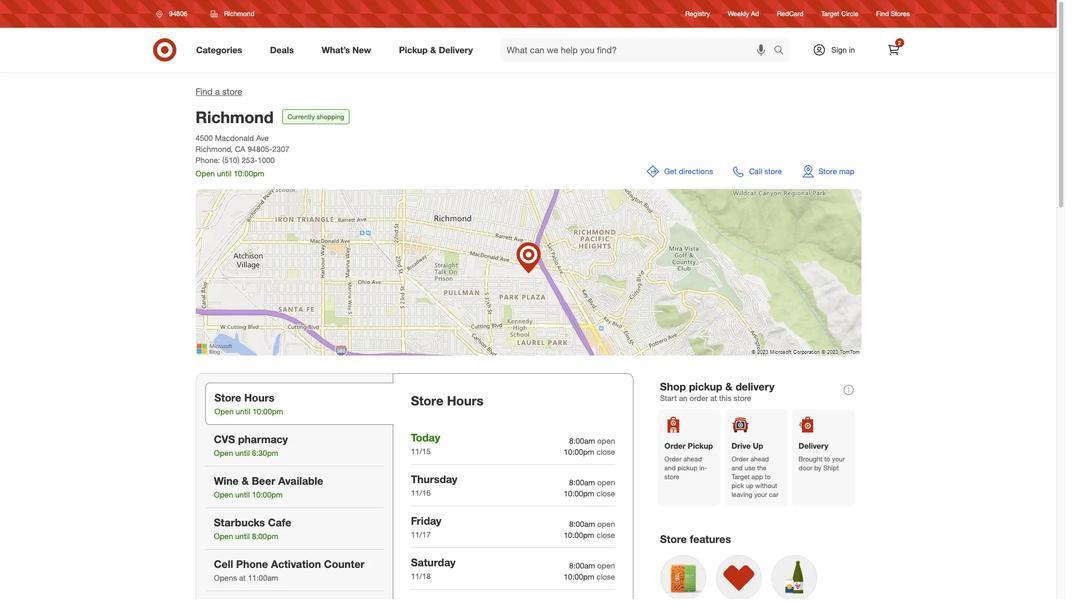 Task type: describe. For each thing, give the bounding box(es) containing it.
target circle link
[[822, 9, 859, 19]]

open for starbucks cafe
[[214, 532, 233, 541]]

store hours
[[411, 393, 484, 409]]

shop
[[660, 380, 686, 393]]

friday 11/17
[[411, 514, 442, 540]]

thursday
[[411, 473, 458, 486]]

1 horizontal spatial target
[[822, 10, 840, 18]]

what's
[[322, 44, 350, 55]]

cvs pharmacy open until 6:30pm
[[214, 433, 288, 458]]

redcard
[[777, 10, 804, 18]]

find for find stores
[[877, 10, 890, 18]]

sign
[[832, 45, 847, 54]]

without
[[756, 482, 778, 490]]

8:00am for friday
[[570, 519, 595, 529]]

in-
[[700, 464, 708, 472]]

starbucks
[[214, 516, 265, 529]]

find stores
[[877, 10, 911, 18]]

saturday
[[411, 556, 456, 569]]

find a store link
[[196, 86, 242, 97]]

open for cvs pharmacy
[[214, 449, 233, 458]]

hours for store hours open until 10:00pm
[[244, 391, 275, 404]]

target circle
[[822, 10, 859, 18]]

call
[[750, 167, 763, 176]]

features
[[690, 533, 732, 546]]

until for cvs
[[235, 449, 250, 458]]

open for friday
[[598, 519, 615, 529]]

to inside delivery brought to your door by shipt
[[825, 455, 831, 464]]

8:00am open 10:00pm close for thursday
[[564, 478, 615, 498]]

cvs
[[214, 433, 235, 446]]

10:00pm inside store hours open until 10:00pm
[[253, 407, 283, 416]]

weekly ad link
[[728, 9, 760, 19]]

pickup inside "order pickup order ahead and pickup in- store"
[[688, 441, 713, 451]]

richmond button
[[204, 4, 262, 24]]

1 vertical spatial richmond
[[196, 107, 274, 127]]

phone
[[236, 558, 268, 571]]

today 11/15
[[411, 431, 440, 456]]

store features
[[660, 533, 732, 546]]

until inside 4500 macdonald ave richmond, ca 94805-2307 phone: (510) 253-1000 open until 10:00pm
[[217, 169, 232, 178]]

your inside delivery brought to your door by shipt
[[833, 455, 845, 464]]

94806 button
[[149, 4, 199, 24]]

2
[[898, 39, 902, 46]]

what's new link
[[312, 38, 385, 62]]

cell phone activation counter opens at 11:00am
[[214, 558, 365, 583]]

2307
[[272, 144, 290, 154]]

store hours open until 10:00pm
[[215, 391, 283, 416]]

what's new
[[322, 44, 371, 55]]

8:00am open 10:00pm close for saturday
[[564, 561, 615, 582]]

an
[[679, 393, 688, 403]]

11/17
[[411, 530, 431, 540]]

wine & beer available open until 10:00pm
[[214, 475, 323, 500]]

delivery
[[736, 380, 775, 393]]

store map
[[819, 167, 855, 176]]

order
[[690, 393, 709, 403]]

open inside wine & beer available open until 10:00pm
[[214, 490, 233, 500]]

order pickup order ahead and pickup in- store
[[665, 441, 713, 481]]

4500
[[196, 133, 213, 143]]

open inside 4500 macdonald ave richmond, ca 94805-2307 phone: (510) 253-1000 open until 10:00pm
[[196, 169, 215, 178]]

opens
[[214, 573, 237, 583]]

saturday 11/18
[[411, 556, 456, 581]]

until for store
[[236, 407, 250, 416]]

until inside wine & beer available open until 10:00pm
[[235, 490, 250, 500]]

categories link
[[187, 38, 256, 62]]

registry link
[[686, 9, 710, 19]]

find stores link
[[877, 9, 911, 19]]

cell
[[214, 558, 233, 571]]

pickup & delivery link
[[390, 38, 487, 62]]

up
[[746, 482, 754, 490]]

search button
[[769, 38, 796, 64]]

leaving
[[732, 491, 753, 499]]

currently shopping
[[288, 113, 345, 121]]

8:00pm
[[252, 532, 278, 541]]

richmond,
[[196, 144, 233, 154]]

find a store
[[196, 86, 242, 97]]

deals link
[[261, 38, 308, 62]]

& for beer
[[242, 475, 249, 487]]

94806
[[169, 9, 188, 18]]

8:00am for thursday
[[570, 478, 595, 487]]

new
[[353, 44, 371, 55]]

shop pickup & delivery start an order at this store
[[660, 380, 775, 403]]

11/15
[[411, 447, 431, 456]]

the
[[758, 464, 767, 472]]

in
[[849, 45, 856, 54]]

& inside shop pickup & delivery start an order at this store
[[726, 380, 733, 393]]

richmond inside richmond dropdown button
[[224, 9, 255, 18]]

What can we help you find? suggestions appear below search field
[[500, 38, 777, 62]]

drive up order ahead and use the target app to pick up without leaving your car
[[732, 441, 779, 499]]

at inside cell phone activation counter opens at 11:00am
[[239, 573, 246, 583]]

phone:
[[196, 155, 220, 165]]

0 horizontal spatial delivery
[[439, 44, 473, 55]]

pickup & delivery
[[399, 44, 473, 55]]

8:00am for today
[[570, 436, 595, 446]]

open for store hours
[[215, 407, 234, 416]]

store inside "order pickup order ahead and pickup in- store"
[[665, 473, 680, 481]]

94805-
[[248, 144, 272, 154]]

and for drive
[[732, 464, 743, 472]]

door
[[799, 464, 813, 472]]

call store
[[750, 167, 782, 176]]



Task type: locate. For each thing, give the bounding box(es) containing it.
2 horizontal spatial &
[[726, 380, 733, 393]]

0 horizontal spatial and
[[665, 464, 676, 472]]

get
[[664, 167, 677, 176]]

0 vertical spatial pickup
[[399, 44, 428, 55]]

0 vertical spatial at
[[711, 393, 717, 403]]

at
[[711, 393, 717, 403], [239, 573, 246, 583]]

a
[[215, 86, 220, 97]]

pickup up in-
[[688, 441, 713, 451]]

open down the cvs in the bottom of the page
[[214, 449, 233, 458]]

ahead inside "order pickup order ahead and pickup in- store"
[[684, 455, 702, 464]]

redcard link
[[777, 9, 804, 19]]

253-
[[242, 155, 258, 165]]

6:30pm
[[252, 449, 278, 458]]

macdonald
[[215, 133, 254, 143]]

1 open from the top
[[598, 436, 615, 446]]

until down the (510)
[[217, 169, 232, 178]]

pickup right new at the top left
[[399, 44, 428, 55]]

shipt
[[824, 464, 839, 472]]

order for drive up
[[732, 455, 749, 464]]

and inside drive up order ahead and use the target app to pick up without leaving your car
[[732, 464, 743, 472]]

to up without on the bottom right of the page
[[765, 473, 771, 481]]

car
[[770, 491, 779, 499]]

ahead
[[684, 455, 702, 464], [751, 455, 769, 464]]

8:00am open 10:00pm close for friday
[[564, 519, 615, 540]]

your down without on the bottom right of the page
[[755, 491, 768, 499]]

10:00pm inside wine & beer available open until 10:00pm
[[252, 490, 283, 500]]

ahead up the
[[751, 455, 769, 464]]

by
[[815, 464, 822, 472]]

(510)
[[222, 155, 240, 165]]

delivery inside delivery brought to your door by shipt
[[799, 441, 829, 451]]

pickup
[[689, 380, 723, 393], [678, 464, 698, 472]]

1 8:00am from the top
[[570, 436, 595, 446]]

circle
[[842, 10, 859, 18]]

until inside store hours open until 10:00pm
[[236, 407, 250, 416]]

until inside cvs pharmacy open until 6:30pm
[[235, 449, 250, 458]]

your
[[833, 455, 845, 464], [755, 491, 768, 499]]

0 vertical spatial your
[[833, 455, 845, 464]]

currently
[[288, 113, 315, 121]]

1 vertical spatial pickup
[[688, 441, 713, 451]]

pickup up order
[[689, 380, 723, 393]]

until down starbucks
[[235, 532, 250, 541]]

close for thursday
[[597, 489, 615, 498]]

store inside store hours open until 10:00pm
[[215, 391, 241, 404]]

to inside drive up order ahead and use the target app to pick up without leaving your car
[[765, 473, 771, 481]]

friday
[[411, 514, 442, 527]]

1 vertical spatial pickup
[[678, 464, 698, 472]]

activation
[[271, 558, 321, 571]]

0 horizontal spatial at
[[239, 573, 246, 583]]

and
[[665, 464, 676, 472], [732, 464, 743, 472]]

1 vertical spatial your
[[755, 491, 768, 499]]

open inside cvs pharmacy open until 6:30pm
[[214, 449, 233, 458]]

at inside shop pickup & delivery start an order at this store
[[711, 393, 717, 403]]

get directions link
[[640, 158, 720, 185]]

2 close from the top
[[597, 489, 615, 498]]

get directions
[[664, 167, 713, 176]]

hours inside store hours open until 10:00pm
[[244, 391, 275, 404]]

4 8:00am from the top
[[570, 561, 595, 571]]

ahead for pickup
[[684, 455, 702, 464]]

delivery
[[439, 44, 473, 55], [799, 441, 829, 451]]

1 vertical spatial find
[[196, 86, 213, 97]]

until up pharmacy
[[236, 407, 250, 416]]

0 horizontal spatial &
[[242, 475, 249, 487]]

cafe
[[268, 516, 292, 529]]

pickup inside "order pickup order ahead and pickup in- store"
[[678, 464, 698, 472]]

1 horizontal spatial hours
[[447, 393, 484, 409]]

to up shipt
[[825, 455, 831, 464]]

and inside "order pickup order ahead and pickup in- store"
[[665, 464, 676, 472]]

store inside button
[[765, 167, 782, 176]]

beer
[[252, 475, 275, 487]]

find left "a"
[[196, 86, 213, 97]]

hours for store hours
[[447, 393, 484, 409]]

1 horizontal spatial ahead
[[751, 455, 769, 464]]

2 vertical spatial &
[[242, 475, 249, 487]]

store for store features
[[660, 533, 687, 546]]

until left 6:30pm
[[235, 449, 250, 458]]

store inside shop pickup & delivery start an order at this store
[[734, 393, 752, 403]]

and left use
[[732, 464, 743, 472]]

0 vertical spatial to
[[825, 455, 831, 464]]

richmond up macdonald
[[196, 107, 274, 127]]

find left stores
[[877, 10, 890, 18]]

until down wine
[[235, 490, 250, 500]]

open down "phone:"
[[196, 169, 215, 178]]

& for delivery
[[430, 44, 437, 55]]

categories
[[196, 44, 242, 55]]

0 vertical spatial find
[[877, 10, 890, 18]]

4 close from the top
[[597, 572, 615, 582]]

3 8:00am from the top
[[570, 519, 595, 529]]

your inside drive up order ahead and use the target app to pick up without leaving your car
[[755, 491, 768, 499]]

1 close from the top
[[597, 447, 615, 457]]

0 horizontal spatial your
[[755, 491, 768, 499]]

8:00am open 10:00pm close for today
[[564, 436, 615, 457]]

2 8:00am open 10:00pm close from the top
[[564, 478, 615, 498]]

find for find a store
[[196, 86, 213, 97]]

close for today
[[597, 447, 615, 457]]

ahead up in-
[[684, 455, 702, 464]]

1 horizontal spatial delivery
[[799, 441, 829, 451]]

start
[[660, 393, 677, 403]]

1 horizontal spatial your
[[833, 455, 845, 464]]

11:00am
[[248, 573, 278, 583]]

pickup inside shop pickup & delivery start an order at this store
[[689, 380, 723, 393]]

drive
[[732, 441, 751, 451]]

richmond
[[224, 9, 255, 18], [196, 107, 274, 127]]

registry
[[686, 10, 710, 18]]

find inside "link"
[[877, 10, 890, 18]]

1 horizontal spatial at
[[711, 393, 717, 403]]

and for order
[[665, 464, 676, 472]]

11/18
[[411, 572, 431, 581]]

& inside wine & beer available open until 10:00pm
[[242, 475, 249, 487]]

until for starbucks
[[235, 532, 250, 541]]

to
[[825, 455, 831, 464], [765, 473, 771, 481]]

starbucks cafe open until 8:00pm
[[214, 516, 292, 541]]

target up pick
[[732, 473, 750, 481]]

up
[[753, 441, 764, 451]]

open
[[196, 169, 215, 178], [215, 407, 234, 416], [214, 449, 233, 458], [214, 490, 233, 500], [214, 532, 233, 541]]

0 vertical spatial delivery
[[439, 44, 473, 55]]

order
[[665, 441, 686, 451], [665, 455, 682, 464], [732, 455, 749, 464]]

store for store map
[[819, 167, 838, 176]]

pickup
[[399, 44, 428, 55], [688, 441, 713, 451]]

pick
[[732, 482, 744, 490]]

ave
[[256, 133, 269, 143]]

order for order pickup
[[665, 455, 682, 464]]

0 horizontal spatial hours
[[244, 391, 275, 404]]

1000
[[258, 155, 275, 165]]

close
[[597, 447, 615, 457], [597, 489, 615, 498], [597, 531, 615, 540], [597, 572, 615, 582]]

open
[[598, 436, 615, 446], [598, 478, 615, 487], [598, 519, 615, 529], [598, 561, 615, 571]]

10:00pm inside 4500 macdonald ave richmond, ca 94805-2307 phone: (510) 253-1000 open until 10:00pm
[[234, 169, 264, 178]]

your up shipt
[[833, 455, 845, 464]]

available
[[278, 475, 323, 487]]

until inside the starbucks cafe open until 8:00pm
[[235, 532, 250, 541]]

shopping
[[317, 113, 345, 121]]

close for saturday
[[597, 572, 615, 582]]

wine
[[214, 475, 239, 487]]

open inside store hours open until 10:00pm
[[215, 407, 234, 416]]

brought
[[799, 455, 823, 464]]

8:00am open 10:00pm close
[[564, 436, 615, 457], [564, 478, 615, 498], [564, 519, 615, 540], [564, 561, 615, 582]]

2 and from the left
[[732, 464, 743, 472]]

3 8:00am open 10:00pm close from the top
[[564, 519, 615, 540]]

use
[[745, 464, 756, 472]]

richmond map image
[[196, 189, 862, 356]]

3 close from the top
[[597, 531, 615, 540]]

11/16
[[411, 488, 431, 498]]

0 horizontal spatial ahead
[[684, 455, 702, 464]]

close for friday
[[597, 531, 615, 540]]

2 open from the top
[[598, 478, 615, 487]]

0 horizontal spatial pickup
[[399, 44, 428, 55]]

counter
[[324, 558, 365, 571]]

thursday 11/16
[[411, 473, 458, 498]]

2 ahead from the left
[[751, 455, 769, 464]]

app
[[752, 473, 764, 481]]

store for store hours
[[411, 393, 444, 409]]

open down starbucks
[[214, 532, 233, 541]]

1 ahead from the left
[[684, 455, 702, 464]]

store
[[819, 167, 838, 176], [215, 391, 241, 404], [411, 393, 444, 409], [660, 533, 687, 546]]

open for today
[[598, 436, 615, 446]]

ahead for up
[[751, 455, 769, 464]]

map
[[840, 167, 855, 176]]

store up the cvs in the bottom of the page
[[215, 391, 241, 404]]

weekly
[[728, 10, 750, 18]]

1 vertical spatial to
[[765, 473, 771, 481]]

0 vertical spatial richmond
[[224, 9, 255, 18]]

at left this
[[711, 393, 717, 403]]

pickup left in-
[[678, 464, 698, 472]]

store up the today
[[411, 393, 444, 409]]

store capabilities with hours, vertical tabs tab list
[[196, 374, 393, 599]]

sign in
[[832, 45, 856, 54]]

0 vertical spatial target
[[822, 10, 840, 18]]

open down wine
[[214, 490, 233, 500]]

target
[[822, 10, 840, 18], [732, 473, 750, 481]]

1 vertical spatial delivery
[[799, 441, 829, 451]]

0 horizontal spatial target
[[732, 473, 750, 481]]

weekly ad
[[728, 10, 760, 18]]

1 horizontal spatial and
[[732, 464, 743, 472]]

open for thursday
[[598, 478, 615, 487]]

ad
[[751, 10, 760, 18]]

2 8:00am from the top
[[570, 478, 595, 487]]

1 horizontal spatial to
[[825, 455, 831, 464]]

store inside button
[[819, 167, 838, 176]]

4 8:00am open 10:00pm close from the top
[[564, 561, 615, 582]]

hours
[[244, 391, 275, 404], [447, 393, 484, 409]]

ahead inside drive up order ahead and use the target app to pick up without leaving your car
[[751, 455, 769, 464]]

order inside drive up order ahead and use the target app to pick up without leaving your car
[[732, 455, 749, 464]]

1 and from the left
[[665, 464, 676, 472]]

richmond up categories link
[[224, 9, 255, 18]]

0 vertical spatial &
[[430, 44, 437, 55]]

find
[[877, 10, 890, 18], [196, 86, 213, 97]]

0 horizontal spatial find
[[196, 86, 213, 97]]

4 open from the top
[[598, 561, 615, 571]]

1 8:00am open 10:00pm close from the top
[[564, 436, 615, 457]]

open up the cvs in the bottom of the page
[[215, 407, 234, 416]]

1 horizontal spatial pickup
[[688, 441, 713, 451]]

store for store hours open until 10:00pm
[[215, 391, 241, 404]]

8:00am for saturday
[[570, 561, 595, 571]]

1 vertical spatial target
[[732, 473, 750, 481]]

directions
[[679, 167, 713, 176]]

at down phone at the left bottom of page
[[239, 573, 246, 583]]

1 vertical spatial at
[[239, 573, 246, 583]]

deals
[[270, 44, 294, 55]]

3 open from the top
[[598, 519, 615, 529]]

store left features
[[660, 533, 687, 546]]

1 horizontal spatial find
[[877, 10, 890, 18]]

target inside drive up order ahead and use the target app to pick up without leaving your car
[[732, 473, 750, 481]]

store left map
[[819, 167, 838, 176]]

0 horizontal spatial to
[[765, 473, 771, 481]]

ca
[[235, 144, 246, 154]]

and left in-
[[665, 464, 676, 472]]

store
[[222, 86, 242, 97], [765, 167, 782, 176], [734, 393, 752, 403], [665, 473, 680, 481]]

0 vertical spatial pickup
[[689, 380, 723, 393]]

1 horizontal spatial &
[[430, 44, 437, 55]]

open for saturday
[[598, 561, 615, 571]]

1 vertical spatial &
[[726, 380, 733, 393]]

open inside the starbucks cafe open until 8:00pm
[[214, 532, 233, 541]]

target left circle
[[822, 10, 840, 18]]

this
[[720, 393, 732, 403]]



Task type: vqa. For each thing, say whether or not it's contained in the screenshot.
the bottom Add
no



